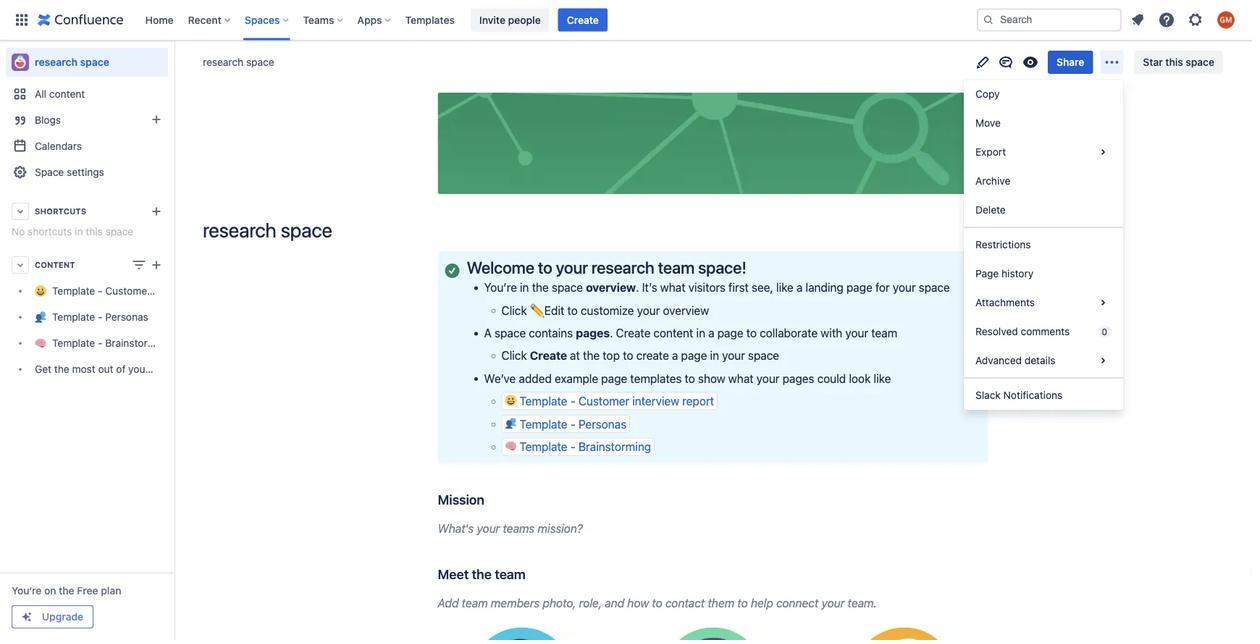 Task type: locate. For each thing, give the bounding box(es) containing it.
1 horizontal spatial template - personas
[[520, 417, 627, 431]]

connect
[[776, 596, 819, 610]]

template - brainstorming
[[52, 337, 171, 349], [520, 440, 651, 454]]

role,
[[579, 596, 602, 610]]

template - customer interview report
[[52, 285, 227, 297], [520, 394, 714, 408]]

template - customer interview report inside "link"
[[52, 285, 227, 297]]

interview down create a page icon
[[154, 285, 196, 297]]

a up show
[[708, 326, 714, 340]]

template - brainstorming up out
[[52, 337, 171, 349]]

for
[[875, 281, 890, 294]]

research
[[35, 56, 78, 68], [203, 56, 243, 68], [203, 218, 276, 242], [591, 258, 654, 277]]

template inside button
[[520, 417, 567, 431]]

copy image
[[483, 491, 500, 508]]

click for click create at the top to create a page in your space
[[502, 349, 527, 363]]

menu
[[964, 80, 1123, 410]]

in down shortcuts dropdown button at the top of page
[[75, 226, 83, 238]]

customer inside "link"
[[105, 285, 151, 297]]

spaces
[[245, 14, 280, 26]]

tree inside space 'element'
[[6, 278, 227, 382]]

template - personas for template - personas button at the bottom
[[520, 417, 627, 431]]

0 vertical spatial what
[[660, 281, 685, 294]]

1 horizontal spatial interview
[[632, 394, 679, 408]]

research space link down spaces
[[203, 55, 274, 70]]

:busts_in_silhouette: image
[[505, 417, 517, 429], [505, 417, 517, 429]]

we've
[[484, 372, 516, 385]]

1 vertical spatial content
[[654, 326, 693, 340]]

spaces button
[[240, 8, 294, 32]]

content
[[49, 88, 85, 100], [654, 326, 693, 340]]

overview down welcome to your research team space!
[[586, 281, 636, 294]]

click left ✏️ at left
[[502, 303, 527, 317]]

interview down templates
[[632, 394, 679, 408]]

1 vertical spatial template - personas
[[520, 417, 627, 431]]

0 vertical spatial pages
[[576, 326, 610, 340]]

Search field
[[977, 8, 1122, 32]]

create down the contains
[[530, 349, 567, 363]]

team.
[[848, 596, 877, 610]]

all content link
[[6, 81, 168, 107]]

landing
[[806, 281, 844, 294]]

1 horizontal spatial template - customer interview report
[[520, 394, 714, 408]]

copy image up see,
[[745, 259, 762, 276]]

0 vertical spatial template - personas
[[52, 311, 148, 323]]

- for 'template - personas' link
[[98, 311, 102, 323]]

your
[[556, 258, 588, 277], [893, 281, 916, 294], [637, 303, 660, 317], [845, 326, 868, 340], [722, 349, 745, 363], [128, 363, 149, 375], [757, 372, 780, 385], [477, 521, 500, 535], [821, 596, 845, 610]]

calendars
[[35, 140, 82, 152]]

you're
[[12, 585, 42, 597]]

mission
[[438, 492, 484, 507]]

copy image for meet the team
[[524, 565, 542, 583]]

template - personas for 'template - personas' link
[[52, 311, 148, 323]]

teams
[[503, 521, 535, 535]]

in down "visitors"
[[696, 326, 705, 340]]

template inside button
[[520, 394, 567, 408]]

the right the get
[[54, 363, 69, 375]]

1 horizontal spatial like
[[874, 372, 891, 385]]

history
[[1002, 268, 1034, 280]]

1 horizontal spatial brainstorming
[[579, 440, 651, 454]]

we've added example page templates to show what your pages could look like
[[484, 372, 891, 385]]

a left landing in the right of the page
[[797, 281, 803, 294]]

look
[[849, 372, 871, 385]]

research space link up all content link
[[6, 48, 168, 77]]

- up the template - brainstorming 'button'
[[570, 417, 576, 431]]

1 vertical spatial report
[[682, 394, 714, 408]]

1 vertical spatial what
[[728, 372, 754, 385]]

customer for template - customer interview report button
[[579, 394, 629, 408]]

this
[[1165, 56, 1183, 68], [86, 226, 103, 238]]

0 vertical spatial report
[[199, 285, 227, 297]]

- up out
[[98, 337, 102, 349]]

template - brainstorming for the template - brainstorming 'button'
[[520, 440, 651, 454]]

your up edit
[[556, 258, 588, 277]]

members
[[491, 596, 540, 610]]

interview inside "link"
[[154, 285, 196, 297]]

overview
[[586, 281, 636, 294], [663, 303, 709, 317]]

your right with
[[845, 326, 868, 340]]

1 horizontal spatial this
[[1165, 56, 1183, 68]]

the
[[532, 281, 549, 294], [583, 349, 600, 363], [54, 363, 69, 375], [472, 566, 492, 582], [59, 585, 74, 597]]

- for template - personas button at the bottom
[[570, 417, 576, 431]]

tree containing template - customer interview report
[[6, 278, 227, 382]]

your right for
[[893, 281, 916, 294]]

space
[[35, 166, 64, 178]]

brainstorming inside tree
[[105, 337, 171, 349]]

notification icon image
[[1129, 11, 1146, 29]]

create inside global element
[[567, 14, 599, 26]]

0 horizontal spatial personas
[[105, 311, 148, 323]]

content right the all
[[49, 88, 85, 100]]

click
[[502, 303, 527, 317], [502, 349, 527, 363]]

share button
[[1048, 51, 1093, 74]]

what right 'it's'
[[660, 281, 685, 294]]

0 horizontal spatial a
[[672, 349, 678, 363]]

0 vertical spatial copy image
[[745, 259, 762, 276]]

:grinning: image
[[505, 395, 517, 406]]

team down for
[[871, 326, 897, 340]]

0 horizontal spatial report
[[199, 285, 227, 297]]

to left collaborate
[[746, 326, 757, 340]]

appswitcher icon image
[[13, 11, 30, 29]]

customer
[[105, 285, 151, 297], [579, 394, 629, 408]]

1 vertical spatial template - customer interview report
[[520, 394, 714, 408]]

pages left could
[[783, 372, 814, 385]]

banner
[[0, 0, 1252, 41]]

0 vertical spatial content
[[49, 88, 85, 100]]

:brain: image
[[505, 440, 517, 452]]

1 vertical spatial click
[[502, 349, 527, 363]]

stop watching image
[[1022, 54, 1039, 71]]

0 horizontal spatial like
[[776, 281, 794, 294]]

0 horizontal spatial research space link
[[6, 48, 168, 77]]

personas down template - customer interview report "link"
[[105, 311, 148, 323]]

0 vertical spatial click
[[502, 303, 527, 317]]

export button
[[964, 138, 1123, 167]]

report
[[199, 285, 227, 297], [682, 394, 714, 408]]

0 vertical spatial personas
[[105, 311, 148, 323]]

of
[[116, 363, 126, 375]]

comments
[[1021, 326, 1070, 337]]

upgrade button
[[12, 606, 93, 628]]

- inside button
[[570, 417, 576, 431]]

. up top
[[610, 326, 613, 340]]

personas inside tree
[[105, 311, 148, 323]]

mission?
[[538, 521, 583, 535]]

- inside "link"
[[98, 285, 102, 297]]

get the most out of your team space link
[[6, 356, 206, 382]]

template - customer interview report down change view image
[[52, 285, 227, 297]]

create
[[636, 349, 669, 363]]

1 horizontal spatial report
[[682, 394, 714, 408]]

1 vertical spatial customer
[[579, 394, 629, 408]]

- down content "dropdown button"
[[98, 285, 102, 297]]

1 vertical spatial interview
[[632, 394, 679, 408]]

- up template - brainstorming link
[[98, 311, 102, 323]]

template - personas inside template - personas button
[[520, 417, 627, 431]]

page
[[846, 281, 873, 294], [717, 326, 743, 340], [681, 349, 707, 363], [601, 372, 627, 385]]

template for template - customer interview report button
[[520, 394, 567, 408]]

contains
[[529, 326, 573, 340]]

create
[[567, 14, 599, 26], [616, 326, 651, 340], [530, 349, 567, 363]]

- for template - customer interview report button
[[570, 394, 576, 408]]

template - personas up template - brainstorming link
[[52, 311, 148, 323]]

template inside "link"
[[52, 285, 95, 297]]

home
[[145, 14, 174, 26]]

resolved
[[976, 326, 1018, 337]]

interview inside button
[[632, 394, 679, 408]]

copy image up members
[[524, 565, 542, 583]]

- inside button
[[570, 394, 576, 408]]

overview up a space contains pages . create content in a page to collaborate with your team
[[663, 303, 709, 317]]

could
[[817, 372, 846, 385]]

personas down template - customer interview report button
[[579, 417, 627, 431]]

personas inside button
[[579, 417, 627, 431]]

research space
[[35, 56, 109, 68], [203, 56, 274, 68], [203, 218, 332, 242]]

personas for template - personas button at the bottom
[[579, 417, 627, 431]]

- down example
[[570, 394, 576, 408]]

a right create
[[672, 349, 678, 363]]

details
[[1025, 354, 1056, 366]]

create up click create at the top to create a page in your space
[[616, 326, 651, 340]]

template - customer interview report link
[[6, 278, 227, 304]]

0 vertical spatial overview
[[586, 281, 636, 294]]

create a blog image
[[148, 111, 165, 128]]

0 vertical spatial template - brainstorming
[[52, 337, 171, 349]]

resolved comments
[[976, 326, 1070, 337]]

to up edit
[[538, 258, 552, 277]]

report for template - customer interview report "link"
[[199, 285, 227, 297]]

brainstorming inside 'button'
[[579, 440, 651, 454]]

invite people button
[[471, 8, 549, 32]]

this inside star this space button
[[1165, 56, 1183, 68]]

get
[[35, 363, 51, 375]]

your down copy image
[[477, 521, 500, 535]]

you're
[[484, 281, 517, 294]]

-
[[98, 285, 102, 297], [98, 311, 102, 323], [98, 337, 102, 349], [570, 394, 576, 408], [570, 417, 576, 431], [570, 440, 576, 454]]

1 vertical spatial pages
[[783, 372, 814, 385]]

recent
[[188, 14, 221, 26]]

help
[[751, 596, 773, 610]]

1 horizontal spatial what
[[728, 372, 754, 385]]

global element
[[9, 0, 974, 40]]

what
[[660, 281, 685, 294], [728, 372, 754, 385]]

page down top
[[601, 372, 627, 385]]

page down a space contains pages . create content in a page to collaborate with your team
[[681, 349, 707, 363]]

0 vertical spatial customer
[[105, 285, 151, 297]]

0 horizontal spatial what
[[660, 281, 685, 294]]

template - brainstorming inside tree
[[52, 337, 171, 349]]

menu containing copy
[[964, 80, 1123, 410]]

template - customer interview report down templates
[[520, 394, 714, 408]]

brainstorming down template - customer interview report button
[[579, 440, 651, 454]]

customer inside button
[[579, 394, 629, 408]]

click up we've
[[502, 349, 527, 363]]

what's your teams mission?
[[438, 521, 583, 535]]

recent button
[[184, 8, 236, 32]]

customer down example
[[579, 394, 629, 408]]

tree
[[6, 278, 227, 382]]

this right "star"
[[1165, 56, 1183, 68]]

your right of
[[128, 363, 149, 375]]

0 vertical spatial interview
[[154, 285, 196, 297]]

this inside space 'element'
[[86, 226, 103, 238]]

1 horizontal spatial pages
[[783, 372, 814, 385]]

1 vertical spatial template - brainstorming
[[520, 440, 651, 454]]

template - customer interview report button
[[502, 392, 718, 410]]

personas
[[105, 311, 148, 323], [579, 417, 627, 431]]

customer down change view image
[[105, 285, 151, 297]]

1 horizontal spatial template - brainstorming
[[520, 440, 651, 454]]

1 vertical spatial personas
[[579, 417, 627, 431]]

content inside space 'element'
[[49, 88, 85, 100]]

confluence image
[[38, 11, 123, 29], [38, 11, 123, 29]]

copy image for welcome to your research team space!
[[745, 259, 762, 276]]

0 horizontal spatial this
[[86, 226, 103, 238]]

research space link
[[6, 48, 168, 77], [203, 55, 274, 70]]

notifications
[[1004, 389, 1063, 401]]

0 horizontal spatial content
[[49, 88, 85, 100]]

- inside 'button'
[[570, 440, 576, 454]]

page
[[976, 268, 999, 280]]

1 horizontal spatial personas
[[579, 417, 627, 431]]

pages
[[576, 326, 610, 340], [783, 372, 814, 385]]

template - personas up the template - brainstorming 'button'
[[520, 417, 627, 431]]

customize
[[581, 303, 634, 317]]

star this space button
[[1134, 51, 1223, 74]]

1 vertical spatial overview
[[663, 303, 709, 317]]

2 click from the top
[[502, 349, 527, 363]]

slack notifications
[[976, 389, 1063, 401]]

brainstorming for template - brainstorming link
[[105, 337, 171, 349]]

0 vertical spatial .
[[636, 281, 639, 294]]

shortcuts
[[35, 207, 86, 216]]

template for template - brainstorming link
[[52, 337, 95, 349]]

content up create
[[654, 326, 693, 340]]

add
[[438, 596, 459, 610]]

- down template - personas button at the bottom
[[570, 440, 576, 454]]

0 horizontal spatial copy image
[[524, 565, 542, 583]]

space inside tree
[[178, 363, 206, 375]]

copy image
[[745, 259, 762, 276], [524, 565, 542, 583]]

. left 'it's'
[[636, 281, 639, 294]]

move
[[976, 117, 1001, 129]]

apps button
[[353, 8, 397, 32]]

:brain: image
[[505, 440, 517, 452]]

0 horizontal spatial customer
[[105, 285, 151, 297]]

1 click from the top
[[502, 303, 527, 317]]

1 vertical spatial brainstorming
[[579, 440, 651, 454]]

1 horizontal spatial customer
[[579, 394, 629, 408]]

report for template - customer interview report button
[[682, 394, 714, 408]]

0 vertical spatial brainstorming
[[105, 337, 171, 349]]

blogs
[[35, 114, 61, 126]]

report inside button
[[682, 394, 714, 408]]

1 horizontal spatial content
[[654, 326, 693, 340]]

0 horizontal spatial pages
[[576, 326, 610, 340]]

template inside 'button'
[[520, 440, 567, 454]]

0 horizontal spatial interview
[[154, 285, 196, 297]]

star this space
[[1143, 56, 1214, 68]]

2 horizontal spatial a
[[797, 281, 803, 294]]

like right see,
[[776, 281, 794, 294]]

team right of
[[152, 363, 175, 375]]

1 vertical spatial this
[[86, 226, 103, 238]]

this down shortcuts dropdown button at the top of page
[[86, 226, 103, 238]]

0 horizontal spatial brainstorming
[[105, 337, 171, 349]]

0 vertical spatial create
[[567, 14, 599, 26]]

to left help
[[737, 596, 748, 610]]

pages down click ✏️ edit to customize your overview
[[576, 326, 610, 340]]

0 horizontal spatial template - personas
[[52, 311, 148, 323]]

1 vertical spatial copy image
[[524, 565, 542, 583]]

and
[[605, 596, 624, 610]]

0 horizontal spatial template - customer interview report
[[52, 285, 227, 297]]

teams button
[[299, 8, 349, 32]]

like right look at the bottom
[[874, 372, 891, 385]]

0 vertical spatial template - customer interview report
[[52, 285, 227, 297]]

1 horizontal spatial a
[[708, 326, 714, 340]]

a
[[797, 281, 803, 294], [708, 326, 714, 340], [672, 349, 678, 363]]

your down collaborate
[[757, 372, 780, 385]]

1 horizontal spatial copy image
[[745, 259, 762, 276]]

create right people
[[567, 14, 599, 26]]

report inside "link"
[[199, 285, 227, 297]]

2 vertical spatial a
[[672, 349, 678, 363]]

what right show
[[728, 372, 754, 385]]

your up show
[[722, 349, 745, 363]]

collapse sidebar image
[[158, 48, 190, 77]]

template - brainstorming inside 'button'
[[520, 440, 651, 454]]

to right edit
[[567, 303, 578, 317]]

delete
[[976, 204, 1006, 216]]

team inside get the most out of your team space link
[[152, 363, 175, 375]]

1 vertical spatial .
[[610, 326, 613, 340]]

template - customer interview report inside button
[[520, 394, 714, 408]]

your down 'it's'
[[637, 303, 660, 317]]

first
[[729, 281, 749, 294]]

brainstorming up of
[[105, 337, 171, 349]]

0 horizontal spatial template - brainstorming
[[52, 337, 171, 349]]

0 horizontal spatial .
[[610, 326, 613, 340]]

0 vertical spatial this
[[1165, 56, 1183, 68]]

template - personas inside 'template - personas' link
[[52, 311, 148, 323]]

template - brainstorming down template - personas button at the bottom
[[520, 440, 651, 454]]

invite
[[479, 14, 505, 26]]

space inside button
[[1186, 56, 1214, 68]]



Task type: describe. For each thing, give the bounding box(es) containing it.
0 vertical spatial like
[[776, 281, 794, 294]]

page history
[[976, 268, 1034, 280]]

move button
[[964, 109, 1123, 138]]

templates
[[630, 372, 682, 385]]

template - personas button
[[502, 415, 630, 433]]

edit
[[544, 303, 564, 317]]

click create at the top to create a page in your space
[[502, 349, 779, 363]]

the right the meet
[[472, 566, 492, 582]]

the right "at"
[[583, 349, 600, 363]]

them
[[708, 596, 734, 610]]

settings
[[67, 166, 104, 178]]

the up ✏️ at left
[[532, 281, 549, 294]]

what for your
[[728, 372, 754, 385]]

:check_mark: image
[[445, 263, 460, 278]]

2 vertical spatial create
[[530, 349, 567, 363]]

templates link
[[401, 8, 459, 32]]

1 horizontal spatial research space link
[[203, 55, 274, 70]]

space element
[[0, 41, 227, 640]]

interview for template - customer interview report button
[[632, 394, 679, 408]]

customer for template - customer interview report "link"
[[105, 285, 151, 297]]

research inside space 'element'
[[35, 56, 78, 68]]

copy
[[976, 88, 1000, 100]]

see,
[[752, 281, 773, 294]]

template - brainstorming button
[[502, 438, 655, 456]]

advanced
[[976, 354, 1022, 366]]

on
[[44, 585, 56, 597]]

1 vertical spatial create
[[616, 326, 651, 340]]

in inside space 'element'
[[75, 226, 83, 238]]

your inside tree
[[128, 363, 149, 375]]

export
[[976, 146, 1006, 158]]

example
[[555, 372, 598, 385]]

a
[[484, 326, 492, 340]]

copy button
[[964, 80, 1123, 109]]

template for 'template - personas' link
[[52, 311, 95, 323]]

settings icon image
[[1187, 11, 1204, 29]]

research space inside research space link
[[35, 56, 109, 68]]

blogs link
[[6, 107, 168, 133]]

- for template - brainstorming link
[[98, 337, 102, 349]]

photo,
[[543, 596, 576, 610]]

page left for
[[846, 281, 873, 294]]

teams
[[303, 14, 334, 26]]

meet the team
[[438, 566, 526, 582]]

help icon image
[[1158, 11, 1175, 29]]

apps
[[357, 14, 382, 26]]

template - customer interview report for template - customer interview report "link"
[[52, 285, 227, 297]]

with
[[821, 326, 842, 340]]

visitors
[[688, 281, 726, 294]]

your profile and preferences image
[[1217, 11, 1235, 29]]

show
[[698, 372, 725, 385]]

the right on
[[59, 585, 74, 597]]

create a page image
[[148, 256, 165, 274]]

attachments button
[[964, 288, 1123, 317]]

calendars link
[[6, 133, 168, 159]]

add team members photo, role, and how to contact them to help connect your team.
[[438, 596, 877, 610]]

:check_mark: image
[[445, 263, 460, 278]]

added
[[519, 372, 552, 385]]

1 horizontal spatial overview
[[663, 303, 709, 317]]

team up members
[[495, 566, 526, 582]]

team up "visitors"
[[658, 258, 695, 277]]

to right top
[[623, 349, 633, 363]]

slack notifications link
[[964, 381, 1123, 410]]

more actions image
[[1103, 54, 1121, 71]]

content button
[[6, 252, 168, 278]]

attachments
[[976, 297, 1035, 309]]

all content
[[35, 88, 85, 100]]

archive
[[976, 175, 1011, 187]]

template for template - personas button at the bottom
[[520, 417, 567, 431]]

a space contains pages . create content in a page to collaborate with your team
[[484, 326, 897, 340]]

1 horizontal spatial .
[[636, 281, 639, 294]]

meet
[[438, 566, 469, 582]]

template - brainstorming for template - brainstorming link
[[52, 337, 171, 349]]

template - brainstorming link
[[6, 330, 171, 356]]

brainstorming for the template - brainstorming 'button'
[[579, 440, 651, 454]]

all
[[35, 88, 46, 100]]

- for template - customer interview report "link"
[[98, 285, 102, 297]]

team right add
[[462, 596, 488, 610]]

delete button
[[964, 196, 1123, 225]]

shortcuts
[[28, 226, 72, 238]]

search image
[[983, 14, 994, 26]]

page history link
[[964, 259, 1123, 288]]

click for click ✏️ edit to customize your overview
[[502, 303, 527, 317]]

in up show
[[710, 349, 719, 363]]

collaborate
[[760, 326, 818, 340]]

share
[[1057, 56, 1084, 68]]

out
[[98, 363, 113, 375]]

page down the first
[[717, 326, 743, 340]]

edit this page image
[[974, 54, 991, 71]]

✏️
[[530, 303, 541, 317]]

your left team.
[[821, 596, 845, 610]]

space!
[[698, 258, 747, 277]]

shortcuts button
[[6, 198, 168, 225]]

content
[[35, 260, 75, 270]]

welcome
[[467, 258, 534, 277]]

no shortcuts in this space
[[12, 226, 133, 238]]

star
[[1143, 56, 1163, 68]]

:grinning: image
[[505, 395, 517, 406]]

0 horizontal spatial overview
[[586, 281, 636, 294]]

add shortcut image
[[148, 203, 165, 220]]

advanced details button
[[964, 346, 1123, 375]]

create link
[[558, 8, 608, 32]]

plan
[[101, 585, 121, 597]]

most
[[72, 363, 95, 375]]

1 vertical spatial a
[[708, 326, 714, 340]]

interview for template - customer interview report "link"
[[154, 285, 196, 297]]

- for the template - brainstorming 'button'
[[570, 440, 576, 454]]

in right you're
[[520, 281, 529, 294]]

what's
[[438, 521, 474, 535]]

banner containing home
[[0, 0, 1252, 41]]

personas for 'template - personas' link
[[105, 311, 148, 323]]

1 vertical spatial like
[[874, 372, 891, 385]]

0 vertical spatial a
[[797, 281, 803, 294]]

premium image
[[21, 611, 33, 623]]

top
[[603, 349, 620, 363]]

template for template - customer interview report "link"
[[52, 285, 95, 297]]

what for visitors
[[660, 281, 685, 294]]

contact
[[665, 596, 705, 610]]

home link
[[141, 8, 178, 32]]

to left show
[[685, 372, 695, 385]]

template for the template - brainstorming 'button'
[[520, 440, 567, 454]]

restrictions button
[[964, 230, 1123, 259]]

the inside tree
[[54, 363, 69, 375]]

change view image
[[130, 256, 148, 274]]

welcome to your research team space!
[[467, 258, 747, 277]]

template - customer interview report for template - customer interview report button
[[520, 394, 714, 408]]

slack
[[976, 389, 1001, 401]]

you're in the space overview . it's what visitors first see, like a landing page for your space
[[484, 281, 950, 294]]

get the most out of your team space
[[35, 363, 206, 375]]

it's
[[642, 281, 657, 294]]

invite people
[[479, 14, 541, 26]]

you're on the free plan
[[12, 585, 121, 597]]

to right the how
[[652, 596, 662, 610]]



Task type: vqa. For each thing, say whether or not it's contained in the screenshot.
the rightmost 'App fields'
no



